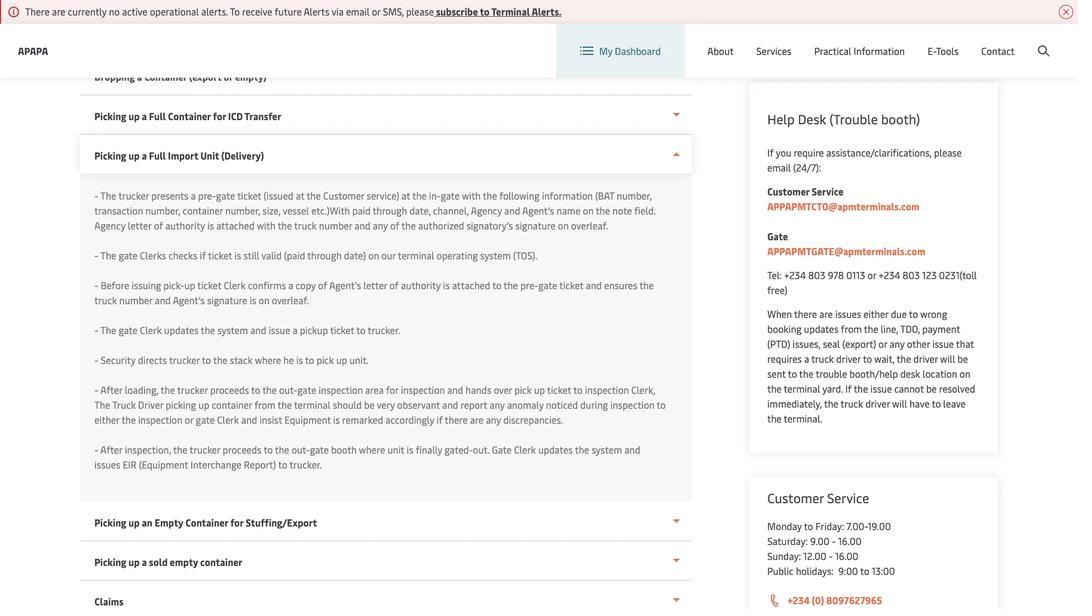 Task type: vqa. For each thing, say whether or not it's contained in the screenshot.
System,
no



Task type: locate. For each thing, give the bounding box(es) containing it.
clerk left the insist in the left of the page
[[217, 413, 239, 426]]

2 at from the left
[[402, 189, 410, 202]]

system down during
[[592, 443, 623, 456]]

0 horizontal spatial at
[[296, 189, 305, 202]]

ticket left '(issued'
[[237, 189, 261, 202]]

2 after from the top
[[100, 443, 122, 456]]

0 horizontal spatial either
[[94, 413, 119, 426]]

service)
[[367, 189, 400, 202]]

close alert image
[[1060, 5, 1074, 19]]

1 vertical spatial letter
[[364, 279, 387, 292]]

the for - the gate clerk updates the system and issue a pickup ticket to trucker.
[[100, 324, 116, 337]]

container inside dropdown button
[[200, 556, 243, 569]]

1 horizontal spatial pre-
[[521, 279, 539, 292]]

picking up claims
[[94, 556, 126, 569]]

1 after from the top
[[100, 383, 122, 396]]

the
[[100, 189, 116, 202], [100, 249, 116, 262], [100, 324, 116, 337], [94, 398, 110, 411]]

proceeds for up
[[210, 383, 249, 396]]

3 picking from the top
[[94, 516, 126, 529]]

picking up a full import unit (delivery) button
[[80, 135, 692, 173]]

trucker. down - before issuing pick-up ticket clerk confirms a copy of agent's letter of authority is attached to the pre-gate ticket and ensures the truck number and agent's signature is on overleaf.
[[368, 324, 400, 337]]

attached up still at the top
[[216, 219, 255, 232]]

email inside if you require assistance/clarifications, please email (24/7):
[[768, 161, 791, 174]]

- for - the trucker presents a pre-gate ticket (issued at the customer service) at the in-gate with the following information (bat number, transaction number, container number, size, vessel etc.)with paid through date, channel, agency and agent's name on the note field. agency letter of authority is attached with the truck number and any of the authorized signatory's signature on overleaf.
[[94, 189, 98, 202]]

container left (export
[[144, 70, 187, 83]]

switch location
[[742, 35, 810, 48]]

0 vertical spatial service
[[812, 185, 844, 198]]

trucker up picking
[[177, 383, 208, 396]]

my dashboard button
[[581, 24, 661, 78]]

at up vessel
[[296, 189, 305, 202]]

1 horizontal spatial are
[[470, 413, 484, 426]]

1 horizontal spatial issue
[[871, 382, 893, 395]]

ticket
[[237, 189, 261, 202], [208, 249, 232, 262], [198, 279, 222, 292], [560, 279, 584, 292], [330, 324, 354, 337], [547, 383, 572, 396]]

0 horizontal spatial signature
[[207, 294, 247, 307]]

- the trucker presents a pre-gate ticket (issued at the customer service) at the in-gate with the following information (bat number, transaction number, container number, size, vessel etc.)with paid through date, channel, agency and agent's name on the note field. agency letter of authority is attached with the truck number and any of the authorized signatory's signature on overleaf.
[[94, 189, 656, 232]]

or left the sms,
[[372, 5, 381, 18]]

1 horizontal spatial pick
[[515, 383, 532, 396]]

1 vertical spatial for
[[386, 383, 399, 396]]

1 vertical spatial trucker.
[[290, 458, 322, 471]]

pick down the pickup
[[317, 353, 334, 367]]

- the gate clerks checks if ticket is still valid (paid through date) on our terminal operating system (tos).
[[94, 249, 538, 262]]

- for - before issuing pick-up ticket clerk confirms a copy of agent's letter of authority is attached to the pre-gate ticket and ensures the truck number and agent's signature is on overleaf.
[[94, 279, 98, 292]]

0 vertical spatial after
[[100, 383, 122, 396]]

trucker. inside - after inspection, the trucker proceeds to the out-gate booth where unit is finally gated-out. gate clerk updates the system and issues eir (equipment interchange report) to trucker.
[[290, 458, 322, 471]]

2 vertical spatial container
[[186, 516, 228, 529]]

global menu button
[[822, 24, 915, 59]]

picking left an
[[94, 516, 126, 529]]

customer inside - the trucker presents a pre-gate ticket (issued at the customer service) at the in-gate with the following information (bat number, transaction number, container number, size, vessel etc.)with paid through date, channel, agency and agent's name on the note field. agency letter of authority is attached with the truck number and any of the authorized signatory's signature on overleaf.
[[323, 189, 365, 202]]

a inside "picking up a sold empty container" dropdown button
[[142, 556, 147, 569]]

0 vertical spatial through
[[373, 204, 407, 217]]

authority down "operating"
[[401, 279, 441, 292]]

on inside - before issuing pick-up ticket clerk confirms a copy of agent's letter of authority is attached to the pre-gate ticket and ensures the truck number and agent's signature is on overleaf.
[[259, 294, 270, 307]]

help
[[768, 110, 795, 128]]

- inside - after inspection, the trucker proceeds to the out-gate booth where unit is finally gated-out. gate clerk updates the system and issues eir (equipment interchange report) to trucker.
[[94, 443, 98, 456]]

for left stuffing/export
[[230, 516, 244, 529]]

2 horizontal spatial system
[[592, 443, 623, 456]]

clerk inside - after inspection, the trucker proceeds to the out-gate booth where unit is finally gated-out. gate clerk updates the system and issues eir (equipment interchange report) to trucker.
[[514, 443, 536, 456]]

agency
[[471, 204, 502, 217], [94, 219, 126, 232]]

container inside - the trucker presents a pre-gate ticket (issued at the customer service) at the in-gate with the following information (bat number, transaction number, container number, size, vessel etc.)with paid through date, channel, agency and agent's name on the note field. agency letter of authority is attached with the truck number and any of the authorized signatory's signature on overleaf.
[[183, 204, 223, 217]]

2 horizontal spatial number,
[[617, 189, 652, 202]]

on up "resolved"
[[960, 367, 971, 380]]

0 vertical spatial email
[[346, 5, 370, 18]]

0 vertical spatial where
[[255, 353, 281, 367]]

if inside if you require assistance/clarifications, please email (24/7):
[[768, 146, 774, 159]]

inspection,
[[125, 443, 171, 456]]

clerk inside the - after loading, the trucker proceeds to the out-gate inspection area for inspection and hands over pick up ticket to inspection clerk, the truck driver picking up container from the terminal should be very observant and report any anomaly noticed during inspection to either the inspection or gate clerk and insist equipment is remarked accordingly if there are any discrepancies.
[[217, 413, 239, 426]]

report
[[461, 398, 488, 411]]

after inside the - after loading, the trucker proceeds to the out-gate inspection area for inspection and hands over pick up ticket to inspection clerk, the truck driver picking up container from the terminal should be very observant and report any anomaly noticed during inspection to either the inspection or gate clerk and insist equipment is remarked accordingly if there are any discrepancies.
[[100, 383, 122, 396]]

be inside the - after loading, the trucker proceeds to the out-gate inspection area for inspection and hands over pick up ticket to inspection clerk, the truck driver picking up container from the terminal should be very observant and report any anomaly noticed during inspection to either the inspection or gate clerk and insist equipment is remarked accordingly if there are any discrepancies.
[[364, 398, 375, 411]]

picking for picking up a full container for icd transfer
[[94, 109, 126, 123]]

container inside dropdown button
[[144, 70, 187, 83]]

0 vertical spatial will
[[941, 352, 956, 365]]

1 vertical spatial 16.00
[[836, 550, 859, 563]]

authority inside - before issuing pick-up ticket clerk confirms a copy of agent's letter of authority is attached to the pre-gate ticket and ensures the truck number and agent's signature is on overleaf.
[[401, 279, 441, 292]]

requires
[[768, 352, 802, 365]]

at
[[296, 189, 305, 202], [402, 189, 410, 202]]

ticket up "noticed"
[[547, 383, 572, 396]]

or right 0113
[[868, 268, 877, 282]]

number, up field.
[[617, 189, 652, 202]]

trucker up transaction
[[118, 189, 149, 202]]

authority inside - the trucker presents a pre-gate ticket (issued at the customer service) at the in-gate with the following information (bat number, transaction number, container number, size, vessel etc.)with paid through date, channel, agency and agent's name on the note field. agency letter of authority is attached with the truck number and any of the authorized signatory's signature on overleaf.
[[165, 219, 205, 232]]

0 vertical spatial if
[[768, 146, 774, 159]]

alerts.
[[532, 5, 562, 18]]

2 picking from the top
[[94, 149, 126, 162]]

issue inside picking up a full import unit (delivery) element
[[269, 324, 290, 337]]

please inside if you require assistance/clarifications, please email (24/7):
[[935, 146, 962, 159]]

clerk
[[224, 279, 246, 292], [140, 324, 162, 337], [217, 413, 239, 426], [514, 443, 536, 456]]

from inside when there are issues either due to wrong booking updates from the line, tdo, payment (ptd) issues, seal (export) or any other issue that requires a truck driver to wait, the driver will be sent to the trouble booth/help desk location on the terminal yard. if the issue cannot be resolved immediately, the truck driver will have to leave the terminal.
[[841, 322, 862, 335]]

1 vertical spatial where
[[359, 443, 385, 456]]

attached
[[216, 219, 255, 232], [452, 279, 491, 292]]

where left he
[[255, 353, 281, 367]]

1 horizontal spatial through
[[373, 204, 407, 217]]

service up 7.00-
[[828, 489, 870, 507]]

1 803 from the left
[[809, 268, 826, 282]]

still
[[244, 249, 260, 262]]

gate inside - after inspection, the trucker proceeds to the out-gate booth where unit is finally gated-out. gate clerk updates the system and issues eir (equipment interchange report) to trucker.
[[310, 443, 329, 456]]

tel:
[[768, 268, 782, 282]]

any down report
[[486, 413, 501, 426]]

803
[[809, 268, 826, 282], [903, 268, 920, 282]]

2 vertical spatial for
[[230, 516, 244, 529]]

2 vertical spatial container
[[200, 556, 243, 569]]

are inside the - after loading, the trucker proceeds to the out-gate inspection area for inspection and hands over pick up ticket to inspection clerk, the truck driver picking up container from the terminal should be very observant and report any anomaly noticed during inspection to either the inspection or gate clerk and insist equipment is remarked accordingly if there are any discrepancies.
[[470, 413, 484, 426]]

trucker. down equipment
[[290, 458, 322, 471]]

full for container
[[149, 109, 166, 123]]

0 horizontal spatial with
[[257, 219, 276, 232]]

+234 (0) 8097627965 link
[[768, 593, 981, 609]]

a left copy
[[289, 279, 294, 292]]

driver down the booth/help
[[866, 397, 891, 410]]

0 horizontal spatial 803
[[809, 268, 826, 282]]

1 vertical spatial through
[[307, 249, 342, 262]]

resolved
[[940, 382, 976, 395]]

1 vertical spatial agent's
[[329, 279, 361, 292]]

up down dropping
[[129, 109, 140, 123]]

appapmtcto@apmterminals.com link
[[768, 200, 920, 213]]

if inside the - after loading, the trucker proceeds to the out-gate inspection area for inspection and hands over pick up ticket to inspection clerk, the truck driver picking up container from the terminal should be very observant and report any anomaly noticed during inspection to either the inspection or gate clerk and insist equipment is remarked accordingly if there are any discrepancies.
[[437, 413, 443, 426]]

1 horizontal spatial 803
[[903, 268, 920, 282]]

issue down payment
[[933, 337, 955, 350]]

any down over
[[490, 398, 505, 411]]

0 vertical spatial please
[[406, 5, 434, 18]]

(trouble
[[830, 110, 878, 128]]

0 horizontal spatial updates
[[164, 324, 199, 337]]

2 horizontal spatial updates
[[804, 322, 839, 335]]

0 vertical spatial authority
[[165, 219, 205, 232]]

there up booking
[[795, 307, 818, 321]]

2 full from the top
[[149, 149, 166, 162]]

a right presents
[[191, 189, 196, 202]]

proceeds inside - after inspection, the trucker proceeds to the out-gate booth where unit is finally gated-out. gate clerk updates the system and issues eir (equipment interchange report) to trucker.
[[223, 443, 262, 456]]

container for empty
[[186, 516, 228, 529]]

terminal.
[[784, 412, 823, 425]]

0 vertical spatial container
[[183, 204, 223, 217]]

signature up the '(tos).'
[[516, 219, 556, 232]]

other
[[908, 337, 931, 350]]

trucker up interchange
[[190, 443, 220, 456]]

+234 right tel:
[[785, 268, 806, 282]]

my dashboard
[[600, 44, 661, 57]]

- inside - the trucker presents a pre-gate ticket (issued at the customer service) at the in-gate with the following information (bat number, transaction number, container number, size, vessel etc.)with paid through date, channel, agency and agent's name on the note field. agency letter of authority is attached with the truck number and any of the authorized signatory's signature on overleaf.
[[94, 189, 98, 202]]

gate right out.
[[492, 443, 512, 456]]

0 vertical spatial number
[[319, 219, 352, 232]]

0 vertical spatial agent's
[[523, 204, 555, 217]]

seal
[[823, 337, 841, 350]]

1 horizontal spatial letter
[[364, 279, 387, 292]]

report)
[[244, 458, 276, 471]]

pick-
[[164, 279, 184, 292]]

- security directs trucker to the stack where he is to pick up unit.
[[94, 353, 369, 367]]

with up channel,
[[462, 189, 481, 202]]

after for issues
[[100, 443, 122, 456]]

1 picking from the top
[[94, 109, 126, 123]]

number, left size,
[[225, 204, 260, 217]]

0 horizontal spatial will
[[893, 397, 908, 410]]

2 horizontal spatial be
[[958, 352, 969, 365]]

of up our
[[390, 219, 400, 232]]

picking up an empty container for stuffing/export button
[[80, 502, 692, 542]]

through
[[373, 204, 407, 217], [307, 249, 342, 262]]

terminal inside the - after loading, the trucker proceeds to the out-gate inspection area for inspection and hands over pick up ticket to inspection clerk, the truck driver picking up container from the terminal should be very observant and report any anomaly noticed during inspection to either the inspection or gate clerk and insist equipment is remarked accordingly if there are any discrepancies.
[[294, 398, 331, 411]]

- after inspection, the trucker proceeds to the out-gate booth where unit is finally gated-out. gate clerk updates the system and issues eir (equipment interchange report) to trucker.
[[94, 443, 641, 471]]

on down confirms
[[259, 294, 270, 307]]

1 horizontal spatial gate
[[768, 230, 788, 243]]

gate
[[768, 230, 788, 243], [492, 443, 512, 456]]

full up picking up a full import unit (delivery)
[[149, 109, 166, 123]]

- inside the - after loading, the trucker proceeds to the out-gate inspection area for inspection and hands over pick up ticket to inspection clerk, the truck driver picking up container from the terminal should be very observant and report any anomaly noticed during inspection to either the inspection or gate clerk and insist equipment is remarked accordingly if there are any discrepancies.
[[94, 383, 98, 396]]

truck down vessel
[[294, 219, 317, 232]]

or inside when there are issues either due to wrong booking updates from the line, tdo, payment (ptd) issues, seal (export) or any other issue that requires a truck driver to wait, the driver will be sent to the trouble booth/help desk location on the terminal yard. if the issue cannot be resolved immediately, the truck driver will have to leave the terminal.
[[879, 337, 888, 350]]

0 vertical spatial with
[[462, 189, 481, 202]]

0 vertical spatial full
[[149, 109, 166, 123]]

- the gate clerk updates the system and issue a pickup ticket to trucker.
[[94, 324, 400, 337]]

0 vertical spatial overleaf.
[[571, 219, 609, 232]]

stack
[[230, 353, 253, 367]]

0 vertical spatial system
[[480, 249, 511, 262]]

0 horizontal spatial system
[[218, 324, 248, 337]]

updates inside when there are issues either due to wrong booking updates from the line, tdo, payment (ptd) issues, seal (export) or any other issue that requires a truck driver to wait, the driver will be sent to the trouble booth/help desk location on the terminal yard. if the issue cannot be resolved immediately, the truck driver will have to leave the terminal.
[[804, 322, 839, 335]]

you
[[776, 146, 792, 159]]

a down issues,
[[805, 352, 810, 365]]

2 horizontal spatial for
[[386, 383, 399, 396]]

803 left 123
[[903, 268, 920, 282]]

updates inside - after inspection, the trucker proceeds to the out-gate booth where unit is finally gated-out. gate clerk updates the system and issues eir (equipment interchange report) to trucker.
[[539, 443, 573, 456]]

currently
[[68, 5, 107, 18]]

1 vertical spatial issues
[[94, 458, 120, 471]]

1 horizontal spatial there
[[795, 307, 818, 321]]

the inside - the trucker presents a pre-gate ticket (issued at the customer service) at the in-gate with the following information (bat number, transaction number, container number, size, vessel etc.)with paid through date, channel, agency and agent's name on the note field. agency letter of authority is attached with the truck number and any of the authorized signatory's signature on overleaf.
[[100, 189, 116, 202]]

0 vertical spatial letter
[[128, 219, 152, 232]]

appapmtgate@apmterminals.com
[[768, 245, 926, 258]]

picking up a full container for icd transfer
[[94, 109, 282, 123]]

(24/7):
[[794, 161, 822, 174]]

0 vertical spatial if
[[200, 249, 206, 262]]

after for the
[[100, 383, 122, 396]]

service
[[812, 185, 844, 198], [828, 489, 870, 507]]

attached inside - before issuing pick-up ticket clerk confirms a copy of agent's letter of authority is attached to the pre-gate ticket and ensures the truck number and agent's signature is on overleaf.
[[452, 279, 491, 292]]

booth/help
[[850, 367, 899, 380]]

the up before
[[100, 249, 116, 262]]

container up "import"
[[168, 109, 211, 123]]

of up clerks
[[154, 219, 163, 232]]

if right the yard.
[[846, 382, 852, 395]]

system up - security directs trucker to the stack where he is to pick up unit.
[[218, 324, 248, 337]]

4 picking from the top
[[94, 556, 126, 569]]

0 vertical spatial container
[[144, 70, 187, 83]]

terminal right our
[[398, 249, 435, 262]]

0 horizontal spatial authority
[[165, 219, 205, 232]]

0 horizontal spatial issue
[[269, 324, 290, 337]]

agent's down date)
[[329, 279, 361, 292]]

0 vertical spatial are
[[52, 5, 65, 18]]

0 horizontal spatial terminal
[[294, 398, 331, 411]]

picking for picking up an empty container for stuffing/export
[[94, 516, 126, 529]]

updates up seal
[[804, 322, 839, 335]]

subscribe
[[436, 5, 478, 18]]

1 horizontal spatial if
[[437, 413, 443, 426]]

gate inside - after inspection, the trucker proceeds to the out-gate booth where unit is finally gated-out. gate clerk updates the system and issues eir (equipment interchange report) to trucker.
[[492, 443, 512, 456]]

through down service) at the top
[[373, 204, 407, 217]]

2 horizontal spatial are
[[820, 307, 833, 321]]

customer down (24/7):
[[768, 185, 810, 198]]

proceeds inside the - after loading, the trucker proceeds to the out-gate inspection area for inspection and hands over pick up ticket to inspection clerk, the truck driver picking up container from the terminal should be very observant and report any anomaly noticed during inspection to either the inspection or gate clerk and insist equipment is remarked accordingly if there are any discrepancies.
[[210, 383, 249, 396]]

through right (paid
[[307, 249, 342, 262]]

terminal up equipment
[[294, 398, 331, 411]]

customer inside customer service appapmtcto@apmterminals.com
[[768, 185, 810, 198]]

observant
[[397, 398, 440, 411]]

1 horizontal spatial for
[[230, 516, 244, 529]]

after inside - after inspection, the trucker proceeds to the out-gate booth where unit is finally gated-out. gate clerk updates the system and issues eir (equipment interchange report) to trucker.
[[100, 443, 122, 456]]

letter inside - the trucker presents a pre-gate ticket (issued at the customer service) at the in-gate with the following information (bat number, transaction number, container number, size, vessel etc.)with paid through date, channel, agency and agent's name on the note field. agency letter of authority is attached with the truck number and any of the authorized signatory's signature on overleaf.
[[128, 219, 152, 232]]

0 horizontal spatial agency
[[94, 219, 126, 232]]

+234 (0) 8097627965
[[788, 594, 883, 607]]

customer
[[768, 185, 810, 198], [323, 189, 365, 202], [768, 489, 824, 507]]

out- inside - after inspection, the trucker proceeds to the out-gate booth where unit is finally gated-out. gate clerk updates the system and issues eir (equipment interchange report) to trucker.
[[292, 443, 310, 456]]

1 horizontal spatial authority
[[401, 279, 441, 292]]

inspection
[[319, 383, 363, 396], [401, 383, 445, 396], [585, 383, 629, 396], [611, 398, 655, 411], [138, 413, 182, 426]]

0 vertical spatial signature
[[516, 219, 556, 232]]

a inside when there are issues either due to wrong booking updates from the line, tdo, payment (ptd) issues, seal (export) or any other issue that requires a truck driver to wait, the driver will be sent to the trouble booth/help desk location on the terminal yard. if the issue cannot be resolved immediately, the truck driver will have to leave the terminal.
[[805, 352, 810, 365]]

gate inside gate appapmtgate@apmterminals.com
[[768, 230, 788, 243]]

1 vertical spatial gate
[[492, 443, 512, 456]]

number
[[319, 219, 352, 232], [119, 294, 153, 307]]

2 horizontal spatial agent's
[[523, 204, 555, 217]]

practical
[[815, 44, 852, 57]]

subscribe to terminal alerts. link
[[434, 5, 562, 18]]

out- down he
[[279, 383, 298, 396]]

1 horizontal spatial signature
[[516, 219, 556, 232]]

if down observant
[[437, 413, 443, 426]]

are right there
[[52, 5, 65, 18]]

after left inspection,
[[100, 443, 122, 456]]

- for - the gate clerks checks if ticket is still valid (paid through date) on our terminal operating system (tos).
[[94, 249, 98, 262]]

1 full from the top
[[149, 109, 166, 123]]

1 horizontal spatial number
[[319, 219, 352, 232]]

picking for picking up a sold empty container
[[94, 556, 126, 569]]

2 horizontal spatial issue
[[933, 337, 955, 350]]

0 vertical spatial pre-
[[198, 189, 216, 202]]

authority
[[165, 219, 205, 232], [401, 279, 441, 292]]

terminal up immediately,
[[784, 382, 821, 395]]

1 horizontal spatial issues
[[836, 307, 862, 321]]

up
[[129, 109, 140, 123], [129, 149, 140, 162], [184, 279, 195, 292], [336, 353, 347, 367], [534, 383, 545, 396], [199, 398, 210, 411], [129, 516, 140, 529], [129, 556, 140, 569]]

overleaf. down name
[[571, 219, 609, 232]]

public
[[768, 564, 794, 578]]

(ptd)
[[768, 337, 791, 350]]

proceeds for report)
[[223, 443, 262, 456]]

letter down our
[[364, 279, 387, 292]]

picking up transaction
[[94, 149, 126, 162]]

note
[[613, 204, 632, 217]]

system inside - after inspection, the trucker proceeds to the out-gate booth where unit is finally gated-out. gate clerk updates the system and issues eir (equipment interchange report) to trucker.
[[592, 443, 623, 456]]

a left "import"
[[142, 149, 147, 162]]

alerts.
[[201, 5, 228, 18]]

attached inside - the trucker presents a pre-gate ticket (issued at the customer service) at the in-gate with the following information (bat number, transaction number, container number, size, vessel etc.)with paid through date, channel, agency and agent's name on the note field. agency letter of authority is attached with the truck number and any of the authorized signatory's signature on overleaf.
[[216, 219, 255, 232]]

authority up checks
[[165, 219, 205, 232]]

login / create account
[[959, 35, 1056, 48]]

2 vertical spatial terminal
[[294, 398, 331, 411]]

require
[[794, 146, 824, 159]]

0 horizontal spatial please
[[406, 5, 434, 18]]

if you require assistance/clarifications, please email (24/7):
[[768, 146, 962, 174]]

truck
[[294, 219, 317, 232], [94, 294, 117, 307], [812, 352, 834, 365], [841, 397, 864, 410]]

clerk left confirms
[[224, 279, 246, 292]]

claims
[[94, 595, 124, 608]]

1 vertical spatial pick
[[515, 383, 532, 396]]

1 horizontal spatial from
[[841, 322, 862, 335]]

ticket right pick-
[[198, 279, 222, 292]]

booth)
[[882, 110, 921, 128]]

size,
[[263, 204, 281, 217]]

service inside customer service appapmtcto@apmterminals.com
[[812, 185, 844, 198]]

number, down presents
[[145, 204, 180, 217]]

full for import
[[149, 149, 166, 162]]

gated-
[[445, 443, 473, 456]]

2 horizontal spatial terminal
[[784, 382, 821, 395]]

1 vertical spatial container
[[168, 109, 211, 123]]

no
[[109, 5, 120, 18]]

1 vertical spatial attached
[[452, 279, 491, 292]]

customer up etc.)with in the left top of the page
[[323, 189, 365, 202]]

either inside when there are issues either due to wrong booking updates from the line, tdo, payment (ptd) issues, seal (export) or any other issue that requires a truck driver to wait, the driver will be sent to the trouble booth/help desk location on the terminal yard. if the issue cannot be resolved immediately, the truck driver will have to leave the terminal.
[[864, 307, 889, 321]]

overleaf. inside - before issuing pick-up ticket clerk confirms a copy of agent's letter of authority is attached to the pre-gate ticket and ensures the truck number and agent's signature is on overleaf.
[[272, 294, 309, 307]]

gate
[[216, 189, 235, 202], [441, 189, 460, 202], [119, 249, 138, 262], [539, 279, 558, 292], [119, 324, 138, 337], [298, 383, 317, 396], [196, 413, 215, 426], [310, 443, 329, 456]]

agent's down following at the top
[[523, 204, 555, 217]]

0 horizontal spatial attached
[[216, 219, 255, 232]]

picking up a full container for icd transfer button
[[80, 96, 692, 135]]

issue up he
[[269, 324, 290, 337]]

clerk down "discrepancies."
[[514, 443, 536, 456]]

signature up - the gate clerk updates the system and issue a pickup ticket to trucker.
[[207, 294, 247, 307]]

1 horizontal spatial driver
[[866, 397, 891, 410]]

- inside - before issuing pick-up ticket clerk confirms a copy of agent's letter of authority is attached to the pre-gate ticket and ensures the truck number and agent's signature is on overleaf.
[[94, 279, 98, 292]]

customer for customer service
[[768, 489, 824, 507]]

picking
[[166, 398, 196, 411]]

issues up (export)
[[836, 307, 862, 321]]

0 horizontal spatial pre-
[[198, 189, 216, 202]]

trucker inside the - after loading, the trucker proceeds to the out-gate inspection area for inspection and hands over pick up ticket to inspection clerk, the truck driver picking up container from the terminal should be very observant and report any anomaly noticed during inspection to either the inspection or gate clerk and insist equipment is remarked accordingly if there are any discrepancies.
[[177, 383, 208, 396]]

1 horizontal spatial trucker.
[[368, 324, 400, 337]]

or up the wait,
[[879, 337, 888, 350]]

operational
[[150, 5, 199, 18]]

0 vertical spatial pick
[[317, 353, 334, 367]]

practical information
[[815, 44, 905, 57]]

trucker inside - the trucker presents a pre-gate ticket (issued at the customer service) at the in-gate with the following information (bat number, transaction number, container number, size, vessel etc.)with paid through date, channel, agency and agent's name on the note field. agency letter of authority is attached with the truck number and any of the authorized signatory's signature on overleaf.
[[118, 189, 149, 202]]

overleaf. down copy
[[272, 294, 309, 307]]

2 vertical spatial agent's
[[173, 294, 205, 307]]

the inside the - after loading, the trucker proceeds to the out-gate inspection area for inspection and hands over pick up ticket to inspection clerk, the truck driver picking up container from the terminal should be very observant and report any anomaly noticed during inspection to either the inspection or gate clerk and insist equipment is remarked accordingly if there are any discrepancies.
[[94, 398, 110, 411]]

1 vertical spatial there
[[445, 413, 468, 426]]

a up picking up a full import unit (delivery)
[[142, 109, 147, 123]]

0 horizontal spatial trucker.
[[290, 458, 322, 471]]

2 vertical spatial issue
[[871, 382, 893, 395]]

picking down dropping
[[94, 109, 126, 123]]

will
[[941, 352, 956, 365], [893, 397, 908, 410]]

0 vertical spatial terminal
[[398, 249, 435, 262]]

is inside - the trucker presents a pre-gate ticket (issued at the customer service) at the in-gate with the following information (bat number, transaction number, container number, size, vessel etc.)with paid through date, channel, agency and agent's name on the note field. agency letter of authority is attached with the truck number and any of the authorized signatory's signature on overleaf.
[[207, 219, 214, 232]]

be down that
[[958, 352, 969, 365]]

will down the cannot
[[893, 397, 908, 410]]

insist
[[260, 413, 282, 426]]

1 vertical spatial proceeds
[[223, 443, 262, 456]]

1 horizontal spatial updates
[[539, 443, 573, 456]]

claims button
[[80, 581, 692, 609]]

there
[[795, 307, 818, 321], [445, 413, 468, 426]]

- for - security directs trucker to the stack where he is to pick up unit.
[[94, 353, 98, 367]]

if left you
[[768, 146, 774, 159]]

2 803 from the left
[[903, 268, 920, 282]]

full left "import"
[[149, 149, 166, 162]]

pick up anomaly
[[515, 383, 532, 396]]

up inside - before issuing pick-up ticket clerk confirms a copy of agent's letter of authority is attached to the pre-gate ticket and ensures the truck number and agent's signature is on overleaf.
[[184, 279, 195, 292]]

terminal
[[398, 249, 435, 262], [784, 382, 821, 395], [294, 398, 331, 411]]

pick
[[317, 353, 334, 367], [515, 383, 532, 396]]

the for - the trucker presents a pre-gate ticket (issued at the customer service) at the in-gate with the following information (bat number, transaction number, container number, size, vessel etc.)with paid through date, channel, agency and agent's name on the note field. agency letter of authority is attached with the truck number and any of the authorized signatory's signature on overleaf.
[[100, 189, 116, 202]]

ticket inside the - after loading, the trucker proceeds to the out-gate inspection area for inspection and hands over pick up ticket to inspection clerk, the truck driver picking up container from the terminal should be very observant and report any anomaly noticed during inspection to either the inspection or gate clerk and insist equipment is remarked accordingly if there are any discrepancies.
[[547, 383, 572, 396]]

ticket inside - the trucker presents a pre-gate ticket (issued at the customer service) at the in-gate with the following information (bat number, transaction number, container number, size, vessel etc.)with paid through date, channel, agency and agent's name on the note field. agency letter of authority is attached with the truck number and any of the authorized signatory's signature on overleaf.
[[237, 189, 261, 202]]

13:00
[[872, 564, 896, 578]]

be down area
[[364, 398, 375, 411]]

0 horizontal spatial driver
[[837, 352, 861, 365]]

trucker
[[118, 189, 149, 202], [169, 353, 200, 367], [177, 383, 208, 396], [190, 443, 220, 456]]

a inside dropping a container (export or empty) dropdown button
[[137, 70, 142, 83]]

0 horizontal spatial pick
[[317, 353, 334, 367]]

either up line,
[[864, 307, 889, 321]]

pre- down the '(tos).'
[[521, 279, 539, 292]]

from up the insist in the left of the page
[[255, 398, 276, 411]]

out- down equipment
[[292, 443, 310, 456]]

dropping a container (export or empty) button
[[80, 56, 692, 96]]

+234
[[785, 268, 806, 282], [879, 268, 901, 282], [788, 594, 810, 607]]

out- inside the - after loading, the trucker proceeds to the out-gate inspection area for inspection and hands over pick up ticket to inspection clerk, the truck driver picking up container from the terminal should be very observant and report any anomaly noticed during inspection to either the inspection or gate clerk and insist equipment is remarked accordingly if there are any discrepancies.
[[279, 383, 298, 396]]

empty
[[170, 556, 198, 569]]

signature inside - the trucker presents a pre-gate ticket (issued at the customer service) at the in-gate with the following information (bat number, transaction number, container number, size, vessel etc.)with paid through date, channel, agency and agent's name on the note field. agency letter of authority is attached with the truck number and any of the authorized signatory's signature on overleaf.
[[516, 219, 556, 232]]

on down name
[[558, 219, 569, 232]]

1 horizontal spatial attached
[[452, 279, 491, 292]]

issues
[[836, 307, 862, 321], [94, 458, 120, 471]]

1 vertical spatial please
[[935, 146, 962, 159]]



Task type: describe. For each thing, give the bounding box(es) containing it.
a inside - before issuing pick-up ticket clerk confirms a copy of agent's letter of authority is attached to the pre-gate ticket and ensures the truck number and agent's signature is on overleaf.
[[289, 279, 294, 292]]

a inside - the trucker presents a pre-gate ticket (issued at the customer service) at the in-gate with the following information (bat number, transaction number, container number, size, vessel etc.)with paid through date, channel, agency and agent's name on the note field. agency letter of authority is attached with the truck number and any of the authorized signatory's signature on overleaf.
[[191, 189, 196, 202]]

ticket right the pickup
[[330, 324, 354, 337]]

tools
[[937, 44, 959, 57]]

clerks
[[140, 249, 166, 262]]

overleaf. inside - the trucker presents a pre-gate ticket (issued at the customer service) at the in-gate with the following information (bat number, transaction number, container number, size, vessel etc.)with paid through date, channel, agency and agent's name on the note field. agency letter of authority is attached with the truck number and any of the authorized signatory's signature on overleaf.
[[571, 219, 609, 232]]

desk
[[901, 367, 921, 380]]

terminal inside when there are issues either due to wrong booking updates from the line, tdo, payment (ptd) issues, seal (export) or any other issue that requires a truck driver to wait, the driver will be sent to the trouble booth/help desk location on the terminal yard. if the issue cannot be resolved immediately, the truck driver will have to leave the terminal.
[[784, 382, 821, 395]]

1 vertical spatial issue
[[933, 337, 955, 350]]

service for customer service appapmtcto@apmterminals.com
[[812, 185, 844, 198]]

be for - after loading, the trucker proceeds to the out-gate inspection area for inspection and hands over pick up ticket to inspection clerk, the truck driver picking up container from the terminal should be very observant and report any anomaly noticed during inspection to either the inspection or gate clerk and insist equipment is remarked accordingly if there are any discrepancies.
[[364, 398, 375, 411]]

0 horizontal spatial number,
[[145, 204, 180, 217]]

service for customer service
[[828, 489, 870, 507]]

trucker inside - after inspection, the trucker proceeds to the out-gate booth where unit is finally gated-out. gate clerk updates the system and issues eir (equipment interchange report) to trucker.
[[190, 443, 220, 456]]

transaction
[[94, 204, 143, 217]]

inspection up during
[[585, 383, 629, 396]]

finally
[[416, 443, 442, 456]]

number inside - before issuing pick-up ticket clerk confirms a copy of agent's letter of authority is attached to the pre-gate ticket and ensures the truck number and agent's signature is on overleaf.
[[119, 294, 153, 307]]

truck inside - before issuing pick-up ticket clerk confirms a copy of agent's letter of authority is attached to the pre-gate ticket and ensures the truck number and agent's signature is on overleaf.
[[94, 294, 117, 307]]

receive
[[242, 5, 272, 18]]

for for icd
[[213, 109, 226, 123]]

0 horizontal spatial through
[[307, 249, 342, 262]]

there are currently no active operational alerts. to receive future alerts via email or sms, please subscribe to terminal alerts.
[[25, 5, 562, 18]]

if inside when there are issues either due to wrong booking updates from the line, tdo, payment (ptd) issues, seal (export) or any other issue that requires a truck driver to wait, the driver will be sent to the trouble booth/help desk location on the terminal yard. if the issue cannot be resolved immediately, the truck driver will have to leave the terminal.
[[846, 382, 852, 395]]

ticket left the ensures
[[560, 279, 584, 292]]

- after loading, the trucker proceeds to the out-gate inspection area for inspection and hands over pick up ticket to inspection clerk, the truck driver picking up container from the terminal should be very observant and report any anomaly noticed during inspection to either the inspection or gate clerk and insist equipment is remarked accordingly if there are any discrepancies.
[[94, 383, 666, 426]]

switch
[[742, 35, 771, 48]]

up left "import"
[[129, 149, 140, 162]]

contact button
[[982, 24, 1015, 78]]

tel: +234 803 978 0113 or +234 803 123 0231(toll free)
[[768, 268, 978, 297]]

through inside - the trucker presents a pre-gate ticket (issued at the customer service) at the in-gate with the following information (bat number, transaction number, container number, size, vessel etc.)with paid through date, channel, agency and agent's name on the note field. agency letter of authority is attached with the truck number and any of the authorized signatory's signature on overleaf.
[[373, 204, 407, 217]]

is inside - after inspection, the trucker proceeds to the out-gate booth where unit is finally gated-out. gate clerk updates the system and issues eir (equipment interchange report) to trucker.
[[407, 443, 414, 456]]

e-tools button
[[928, 24, 959, 78]]

name
[[557, 204, 581, 217]]

signature inside - before issuing pick-up ticket clerk confirms a copy of agent's letter of authority is attached to the pre-gate ticket and ensures the truck number and agent's signature is on overleaf.
[[207, 294, 247, 307]]

truck up trouble
[[812, 352, 834, 365]]

monday
[[768, 520, 802, 533]]

inspection up observant
[[401, 383, 445, 396]]

/
[[985, 35, 989, 48]]

e-
[[928, 44, 937, 57]]

1 vertical spatial will
[[893, 397, 908, 410]]

- before issuing pick-up ticket clerk confirms a copy of agent's letter of authority is attached to the pre-gate ticket and ensures the truck number and agent's signature is on overleaf.
[[94, 279, 654, 307]]

transfer
[[245, 109, 282, 123]]

1 horizontal spatial system
[[480, 249, 511, 262]]

issues inside when there are issues either due to wrong booking updates from the line, tdo, payment (ptd) issues, seal (export) or any other issue that requires a truck driver to wait, the driver will be sent to the trouble booth/help desk location on the terminal yard. if the issue cannot be resolved immediately, the truck driver will have to leave the terminal.
[[836, 307, 862, 321]]

1 vertical spatial with
[[257, 219, 276, 232]]

there inside when there are issues either due to wrong booking updates from the line, tdo, payment (ptd) issues, seal (export) or any other issue that requires a truck driver to wait, the driver will be sent to the trouble booth/help desk location on the terminal yard. if the issue cannot be resolved immediately, the truck driver will have to leave the terminal.
[[795, 307, 818, 321]]

2 horizontal spatial driver
[[914, 352, 939, 365]]

pre- inside - the trucker presents a pre-gate ticket (issued at the customer service) at the in-gate with the following information (bat number, transaction number, container number, size, vessel etc.)with paid through date, channel, agency and agent's name on the note field. agency letter of authority is attached with the truck number and any of the authorized signatory's signature on overleaf.
[[198, 189, 216, 202]]

pick inside the - after loading, the trucker proceeds to the out-gate inspection area for inspection and hands over pick up ticket to inspection clerk, the truck driver picking up container from the terminal should be very observant and report any anomaly noticed during inspection to either the inspection or gate clerk and insist equipment is remarked accordingly if there are any discrepancies.
[[515, 383, 532, 396]]

on right name
[[583, 204, 594, 217]]

truck inside - the trucker presents a pre-gate ticket (issued at the customer service) at the in-gate with the following information (bat number, transaction number, container number, size, vessel etc.)with paid through date, channel, agency and agent's name on the note field. agency letter of authority is attached with the truck number and any of the authorized signatory's signature on overleaf.
[[294, 219, 317, 232]]

sunday:
[[768, 550, 801, 563]]

empty
[[155, 516, 183, 529]]

very
[[377, 398, 395, 411]]

sms,
[[383, 5, 404, 18]]

1 horizontal spatial agent's
[[329, 279, 361, 292]]

paid
[[353, 204, 371, 217]]

there inside the - after loading, the trucker proceeds to the out-gate inspection area for inspection and hands over pick up ticket to inspection clerk, the truck driver picking up container from the terminal should be very observant and report any anomaly noticed during inspection to either the inspection or gate clerk and insist equipment is remarked accordingly if there are any discrepancies.
[[445, 413, 468, 426]]

desk
[[798, 110, 827, 128]]

or inside tel: +234 803 978 0113 or +234 803 123 0231(toll free)
[[868, 268, 877, 282]]

truck down the yard.
[[841, 397, 864, 410]]

pre- inside - before issuing pick-up ticket clerk confirms a copy of agent's letter of authority is attached to the pre-gate ticket and ensures the truck number and agent's signature is on overleaf.
[[521, 279, 539, 292]]

assistance/clarifications,
[[827, 146, 932, 159]]

contact
[[982, 44, 1015, 57]]

immediately,
[[768, 397, 823, 410]]

for inside the - after loading, the trucker proceeds to the out-gate inspection area for inspection and hands over pick up ticket to inspection clerk, the truck driver picking up container from the terminal should be very observant and report any anomaly noticed during inspection to either the inspection or gate clerk and insist equipment is remarked accordingly if there are any discrepancies.
[[386, 383, 399, 396]]

field.
[[635, 204, 656, 217]]

wrong
[[921, 307, 948, 321]]

or inside the - after loading, the trucker proceeds to the out-gate inspection area for inspection and hands over pick up ticket to inspection clerk, the truck driver picking up container from the terminal should be very observant and report any anomaly noticed during inspection to either the inspection or gate clerk and insist equipment is remarked accordingly if there are any discrepancies.
[[185, 413, 194, 426]]

and inside - after inspection, the trucker proceeds to the out-gate booth where unit is finally gated-out. gate clerk updates the system and issues eir (equipment interchange report) to trucker.
[[625, 443, 641, 456]]

presents
[[151, 189, 189, 202]]

of down our
[[390, 279, 399, 292]]

icd
[[228, 109, 243, 123]]

when
[[768, 307, 792, 321]]

line,
[[881, 322, 899, 335]]

booking
[[768, 322, 802, 335]]

0 vertical spatial agency
[[471, 204, 502, 217]]

hands
[[466, 383, 492, 396]]

up left an
[[129, 516, 140, 529]]

information
[[542, 189, 593, 202]]

clerk inside - before issuing pick-up ticket clerk confirms a copy of agent's letter of authority is attached to the pre-gate ticket and ensures the truck number and agent's signature is on overleaf.
[[224, 279, 246, 292]]

where inside - after inspection, the trucker proceeds to the out-gate booth where unit is finally gated-out. gate clerk updates the system and issues eir (equipment interchange report) to trucker.
[[359, 443, 385, 456]]

is inside the - after loading, the trucker proceeds to the out-gate inspection area for inspection and hands over pick up ticket to inspection clerk, the truck driver picking up container from the terminal should be very observant and report any anomaly noticed during inspection to either the inspection or gate clerk and insist equipment is remarked accordingly if there are any discrepancies.
[[333, 413, 340, 426]]

1 at from the left
[[296, 189, 305, 202]]

picking up a full import unit (delivery) element
[[80, 173, 692, 502]]

up up anomaly
[[534, 383, 545, 396]]

accordingly
[[386, 413, 435, 426]]

(0)
[[812, 594, 825, 607]]

a inside picking up a full container for icd transfer dropdown button
[[142, 109, 147, 123]]

letter inside - before issuing pick-up ticket clerk confirms a copy of agent's letter of authority is attached to the pre-gate ticket and ensures the truck number and agent's signature is on overleaf.
[[364, 279, 387, 292]]

either inside the - after loading, the trucker proceeds to the out-gate inspection area for inspection and hands over pick up ticket to inspection clerk, the truck driver picking up container from the terminal should be very observant and report any anomaly noticed during inspection to either the inspection or gate clerk and insist equipment is remarked accordingly if there are any discrepancies.
[[94, 413, 119, 426]]

1 horizontal spatial terminal
[[398, 249, 435, 262]]

1 vertical spatial be
[[927, 382, 937, 395]]

dropping
[[94, 70, 135, 83]]

up right picking
[[199, 398, 210, 411]]

inspection down driver
[[138, 413, 182, 426]]

on left our
[[369, 249, 379, 262]]

are inside when there are issues either due to wrong booking updates from the line, tdo, payment (ptd) issues, seal (export) or any other issue that requires a truck driver to wait, the driver will be sent to the trouble booth/help desk location on the terminal yard. if the issue cannot be resolved immediately, the truck driver will have to leave the terminal.
[[820, 307, 833, 321]]

services
[[757, 44, 792, 57]]

a left the pickup
[[293, 324, 298, 337]]

security
[[101, 353, 136, 367]]

or inside dropdown button
[[224, 70, 233, 83]]

a inside picking up a full import unit (delivery) dropdown button
[[142, 149, 147, 162]]

0 horizontal spatial where
[[255, 353, 281, 367]]

be for when there are issues either due to wrong booking updates from the line, tdo, payment (ptd) issues, seal (export) or any other issue that requires a truck driver to wait, the driver will be sent to the trouble booth/help desk location on the terminal yard. if the issue cannot be resolved immediately, the truck driver will have to leave the terminal.
[[958, 352, 969, 365]]

for for stuffing/export
[[230, 516, 244, 529]]

on inside when there are issues either due to wrong booking updates from the line, tdo, payment (ptd) issues, seal (export) or any other issue that requires a truck driver to wait, the driver will be sent to the trouble booth/help desk location on the terminal yard. if the issue cannot be resolved immediately, the truck driver will have to leave the terminal.
[[960, 367, 971, 380]]

- for - after loading, the trucker proceeds to the out-gate inspection area for inspection and hands over pick up ticket to inspection clerk, the truck driver picking up container from the terminal should be very observant and report any anomaly noticed during inspection to either the inspection or gate clerk and insist equipment is remarked accordingly if there are any discrepancies.
[[94, 383, 98, 396]]

unit
[[388, 443, 405, 456]]

0 horizontal spatial email
[[346, 5, 370, 18]]

leave
[[944, 397, 966, 410]]

valid
[[262, 249, 282, 262]]

eir
[[123, 458, 137, 471]]

e-tools
[[928, 44, 959, 57]]

global
[[848, 35, 876, 48]]

any inside - the trucker presents a pre-gate ticket (issued at the customer service) at the in-gate with the following information (bat number, transaction number, container number, size, vessel etc.)with paid through date, channel, agency and agent's name on the note field. agency letter of authority is attached with the truck number and any of the authorized signatory's signature on overleaf.
[[373, 219, 388, 232]]

picking up a sold empty container button
[[80, 542, 692, 581]]

the for - the gate clerks checks if ticket is still valid (paid through date) on our terminal operating system (tos).
[[100, 249, 116, 262]]

1 horizontal spatial with
[[462, 189, 481, 202]]

date)
[[344, 249, 366, 262]]

(tos).
[[513, 249, 538, 262]]

ticket left still at the top
[[208, 249, 232, 262]]

clerk up the directs
[[140, 324, 162, 337]]

customer for customer service appapmtcto@apmterminals.com
[[768, 185, 810, 198]]

dashboard
[[615, 44, 661, 57]]

sold
[[149, 556, 168, 569]]

out- for from
[[279, 383, 298, 396]]

from inside the - after loading, the trucker proceeds to the out-gate inspection area for inspection and hands over pick up ticket to inspection clerk, the truck driver picking up container from the terminal should be very observant and report any anomaly noticed during inspection to either the inspection or gate clerk and insist equipment is remarked accordingly if there are any discrepancies.
[[255, 398, 276, 411]]

etc.)with
[[312, 204, 350, 217]]

1 vertical spatial system
[[218, 324, 248, 337]]

gate appapmtgate@apmterminals.com
[[768, 230, 926, 258]]

clerk,
[[632, 383, 656, 396]]

loading,
[[125, 383, 159, 396]]

operating
[[437, 249, 478, 262]]

gate inside - before issuing pick-up ticket clerk confirms a copy of agent's letter of authority is attached to the pre-gate ticket and ensures the truck number and agent's signature is on overleaf.
[[539, 279, 558, 292]]

issues inside - after inspection, the trucker proceeds to the out-gate booth where unit is finally gated-out. gate clerk updates the system and issues eir (equipment interchange report) to trucker.
[[94, 458, 120, 471]]

customer service appapmtcto@apmterminals.com
[[768, 185, 920, 213]]

vessel
[[283, 204, 309, 217]]

inspection up should
[[319, 383, 363, 396]]

number inside - the trucker presents a pre-gate ticket (issued at the customer service) at the in-gate with the following information (bat number, transaction number, container number, size, vessel etc.)with paid through date, channel, agency and agent's name on the note field. agency letter of authority is attached with the truck number and any of the authorized signatory's signature on overleaf.
[[319, 219, 352, 232]]

1 horizontal spatial number,
[[225, 204, 260, 217]]

trouble
[[816, 367, 848, 380]]

picking up a full import unit (delivery)
[[94, 149, 264, 162]]

(delivery)
[[221, 149, 264, 162]]

container inside the - after loading, the trucker proceeds to the out-gate inspection area for inspection and hands over pick up ticket to inspection clerk, the truck driver picking up container from the terminal should be very observant and report any anomaly noticed during inspection to either the inspection or gate clerk and insist equipment is remarked accordingly if there are any discrepancies.
[[212, 398, 252, 411]]

inspection down clerk,
[[611, 398, 655, 411]]

(equipment
[[139, 458, 188, 471]]

create
[[991, 35, 1019, 48]]

import
[[168, 149, 198, 162]]

following
[[500, 189, 540, 202]]

wait,
[[875, 352, 895, 365]]

apapa
[[18, 44, 48, 57]]

help desk (trouble booth)
[[768, 110, 924, 128]]

during
[[581, 398, 608, 411]]

alerts
[[304, 5, 330, 18]]

picking for picking up a full import unit (delivery)
[[94, 149, 126, 162]]

trucker right the directs
[[169, 353, 200, 367]]

up left unit.
[[336, 353, 347, 367]]

equipment
[[285, 413, 331, 426]]

(export
[[189, 70, 222, 83]]

agent's inside - the trucker presents a pre-gate ticket (issued at the customer service) at the in-gate with the following information (bat number, transaction number, container number, size, vessel etc.)with paid through date, channel, agency and agent's name on the note field. agency letter of authority is attached with the truck number and any of the authorized signatory's signature on overleaf.
[[523, 204, 555, 217]]

out- for trucker.
[[292, 443, 310, 456]]

19.00
[[868, 520, 892, 533]]

0 vertical spatial 16.00
[[839, 535, 862, 548]]

up left sold
[[129, 556, 140, 569]]

free)
[[768, 283, 788, 297]]

+234 left (0)
[[788, 594, 810, 607]]

payment
[[923, 322, 961, 335]]

issuing
[[132, 279, 161, 292]]

discrepancies.
[[504, 413, 563, 426]]

monday to friday: 7.00-19.00 saturday: 9.00 - 16.00 sunday: 12.00 - 16.00 public holidays:  9:00 to 13:00
[[768, 520, 896, 578]]

8097627965
[[827, 594, 883, 607]]

- for - the gate clerk updates the system and issue a pickup ticket to trucker.
[[94, 324, 98, 337]]

out.
[[473, 443, 490, 456]]

- for - after inspection, the trucker proceeds to the out-gate booth where unit is finally gated-out. gate clerk updates the system and issues eir (equipment interchange report) to trucker.
[[94, 443, 98, 456]]

any inside when there are issues either due to wrong booking updates from the line, tdo, payment (ptd) issues, seal (export) or any other issue that requires a truck driver to wait, the driver will be sent to the trouble booth/help desk location on the terminal yard. if the issue cannot be resolved immediately, the truck driver will have to leave the terminal.
[[890, 337, 905, 350]]

to inside - before issuing pick-up ticket clerk confirms a copy of agent's letter of authority is attached to the pre-gate ticket and ensures the truck number and agent's signature is on overleaf.
[[493, 279, 502, 292]]

area
[[365, 383, 384, 396]]

container for full
[[168, 109, 211, 123]]

of right copy
[[318, 279, 327, 292]]

have
[[910, 397, 930, 410]]

+234 right 0113
[[879, 268, 901, 282]]



